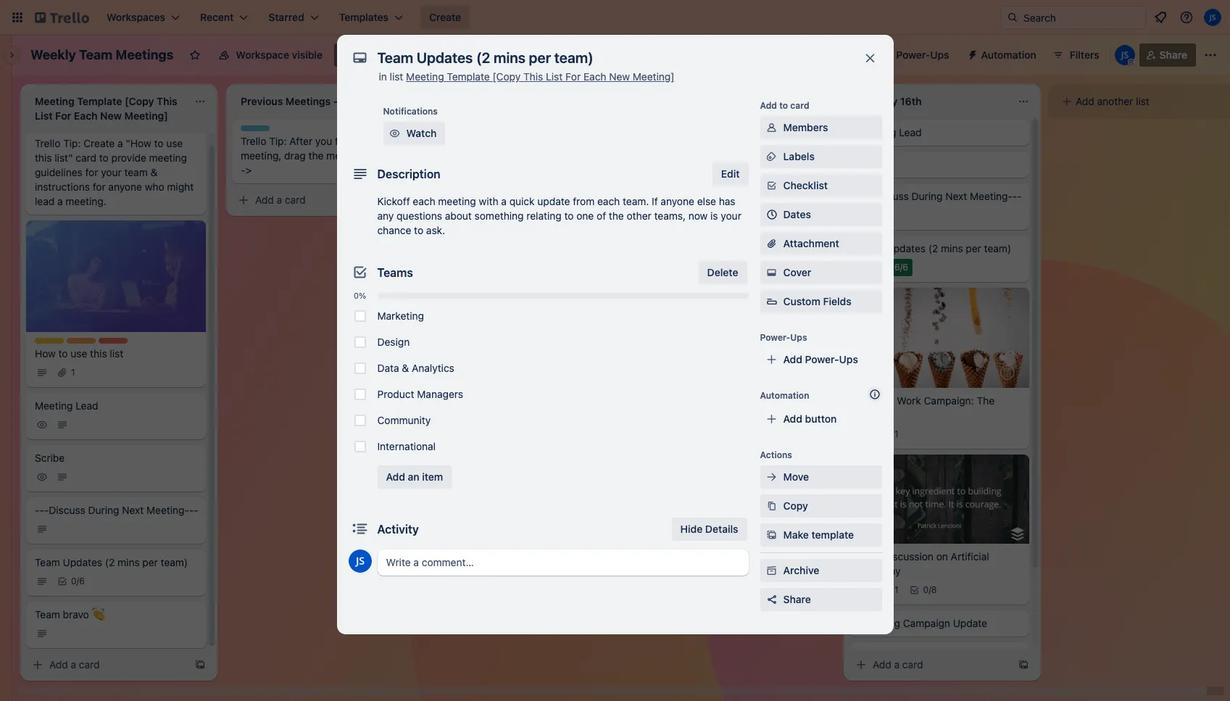 Task type: describe. For each thing, give the bounding box(es) containing it.
your inside trello tip: create a "how to use this list" card to provide meeting guidelines for your team & instructions for anyone who might lead a meeting.
[[101, 166, 122, 178]]

January 30th text field
[[438, 90, 597, 113]]

this inside trello tip: create a "how to use this list" card to provide meeting guidelines for your team & instructions for anyone who might lead a meeting.
[[35, 152, 52, 164]]

our
[[559, 482, 574, 494]]

add a card for scribe
[[49, 658, 100, 671]]

6/6 inside team updates (2 mins per team) 6/6
[[689, 262, 703, 273]]

managers
[[417, 388, 463, 400]]

Meeting Template [Copy This List For Each New Meeting] text field
[[26, 90, 186, 128]]

brief discussion on artificial harmony
[[859, 550, 990, 577]]

web summit conference update
[[653, 326, 806, 339]]

team
[[124, 166, 148, 178]]

list right how
[[110, 347, 123, 359]]

update inside branding campaign update link
[[953, 617, 988, 629]]

work
[[897, 394, 921, 407]]

move
[[783, 471, 809, 483]]

sm image inside ---discuss during next meeting--- link
[[447, 208, 461, 223]]

tip: for create
[[63, 137, 81, 149]]

any
[[377, 210, 394, 222]]

add button button
[[760, 408, 882, 431]]

meeting.
[[66, 195, 106, 207]]

1 vertical spatial for
[[93, 181, 106, 193]]

0 horizontal spatial jacob simon (jacobsimon16) image
[[348, 550, 372, 573]]

meeting lead for january 16th text box's "meeting lead" link
[[859, 126, 922, 138]]

each
[[584, 70, 607, 83]]

per inside team updates (2 mins per team) 6/6
[[760, 242, 776, 255]]

open information menu image
[[1180, 10, 1194, 25]]

notifications
[[383, 106, 438, 117]]

team.
[[623, 195, 649, 207]]

---discuss during next meeting--- for january 23rd text box
[[653, 190, 816, 202]]

watch button
[[383, 122, 445, 145]]

1 vertical spatial power-
[[760, 332, 791, 343]]

2 vertical spatial 1
[[895, 584, 899, 595]]

lead for "meeting lead" link for january 30th text field
[[487, 126, 510, 138]]

next for ---discuss during next meeting--- link related to january 30th text field
[[534, 190, 556, 202]]

sm image inside members link
[[765, 120, 779, 135]]

team inside team updates (2 mins per team) 6/6
[[653, 242, 678, 255]]

meeting template [copy this list for each new meeting] link
[[406, 70, 675, 83]]

international
[[377, 440, 436, 452]]

clustery
[[482, 496, 519, 509]]

update inside the web summit conference update link
[[772, 326, 806, 339]]

edit button
[[713, 162, 749, 186]]

during for ---discuss during next meeting--- link associated with january 23rd text box
[[706, 190, 737, 202]]

updates inside team updates (2 mins per team) 6/6
[[681, 242, 720, 255]]

is
[[711, 210, 718, 222]]

marketing
[[377, 310, 424, 322]]

meeting inside trello tip: create a "how to use this list" card to provide meeting guidelines for your team & instructions for anyone who might lead a meeting.
[[149, 152, 187, 164]]

meeting down customize views icon
[[406, 70, 444, 83]]

make
[[783, 529, 809, 541]]

team bravo 👏 for -
[[447, 549, 517, 561]]

0 horizontal spatial power-ups
[[760, 332, 807, 343]]

card for the previous meetings ---> text box
[[285, 194, 306, 206]]

---discuss during next meeting--- for january 16th text box
[[859, 190, 1022, 202]]

copy
[[783, 500, 808, 512]]

instructions
[[35, 181, 90, 193]]

add an item
[[386, 471, 443, 483]]

sm image inside add another list link
[[1060, 94, 1075, 109]]

cover link
[[760, 261, 882, 284]]

0 horizontal spatial meeting lead
[[35, 399, 98, 412]]

cover
[[783, 266, 812, 278]]

meeting down how
[[35, 399, 73, 412]]

Search field
[[1019, 7, 1146, 28]]

0 horizontal spatial scribe link
[[26, 445, 206, 491]]

lead for january 16th text box's "meeting lead" link
[[899, 126, 922, 138]]

teams,
[[654, 210, 686, 222]]

delete
[[707, 266, 739, 278]]

provide
[[111, 152, 146, 164]]

meeting- for ---discuss during next meeting--- link associated with january 16th text box
[[970, 190, 1013, 202]]

visible
[[292, 49, 323, 61]]

add an item button
[[377, 466, 452, 489]]

actions
[[760, 450, 793, 460]]

framework
[[920, 649, 972, 661]]

might
[[167, 181, 194, 193]]

checklist link
[[760, 174, 882, 197]]

add another list link
[[1054, 90, 1231, 113]]

power- inside button
[[896, 49, 931, 61]]

discuss for ---discuss during next meeting--- link related to january 30th text field
[[461, 190, 497, 202]]

add to card
[[760, 100, 810, 111]]

trello tip: create a "how to use this list" card to provide meeting guidelines for your team & instructions for anyone who might lead a meeting.
[[35, 137, 194, 207]]

updates inside team updates (2 mins per team) link
[[475, 242, 514, 255]]

else
[[697, 195, 716, 207]]

remote work campaign: the scoop 1
[[859, 394, 995, 439]]

sm image inside copy 'link'
[[765, 499, 779, 513]]

bravo for -
[[475, 549, 501, 561]]

(2 inside team updates (2 mins per team) 6/6
[[723, 242, 733, 255]]

filters button
[[1048, 44, 1104, 67]]

meeting- for ---discuss during next meeting--- link related to january 30th text field
[[558, 190, 601, 202]]

ask.
[[426, 224, 445, 236]]

weekly team meetings
[[30, 47, 174, 62]]

topic clusters - making our content more... clustery
[[447, 482, 613, 509]]

topic clusters - making our content more... clustery link
[[438, 355, 624, 536]]

January 23rd text field
[[644, 90, 803, 113]]

web
[[653, 326, 674, 339]]

January 16th text field
[[850, 90, 1009, 113]]

[copy
[[493, 70, 521, 83]]

card inside trello tip: create a "how to use this list" card to provide meeting guidelines for your team & instructions for anyone who might lead a meeting.
[[76, 152, 96, 164]]

create from template… image for team updates (2 mins per team)
[[1018, 659, 1030, 671]]

button
[[805, 413, 837, 425]]

trello tip: create a "how to use this list" card to provide meeting guidelines for your team & instructions for anyone who might lead a meeting. link
[[26, 122, 206, 215]]

meeting inside trello tip: after you finish a meeting, drag the meeting list here. ->
[[326, 149, 364, 162]]

add a card for team updates (2 mins per team)
[[873, 658, 924, 671]]

content
[[577, 482, 613, 494]]

add a card link for meeting lead
[[850, 655, 1012, 675]]

0 vertical spatial create from template… image
[[400, 194, 412, 206]]

clusters
[[475, 482, 512, 494]]

data
[[377, 362, 399, 374]]

strategic influence at work: training seminar takeaways link
[[438, 288, 624, 349]]

pr update link
[[644, 288, 830, 314]]

0 vertical spatial scribe link
[[850, 152, 1030, 178]]

pr update
[[653, 294, 702, 307]]

filters
[[1070, 49, 1100, 61]]

template
[[812, 529, 854, 541]]

1 horizontal spatial &
[[402, 362, 409, 374]]

workspace visible button
[[210, 44, 331, 67]]

create button
[[421, 6, 470, 29]]

0/8
[[923, 584, 937, 595]]

data & analytics
[[377, 362, 455, 374]]

0%
[[354, 291, 366, 300]]

strategic influence at work: training seminar takeaways
[[447, 294, 618, 321]]

add power-ups link
[[760, 348, 882, 371]]

trello tip: after you finish a meeting, drag the meeting list here. -> link
[[232, 120, 418, 183]]

anyone inside kickoff each meeting with a quick update from each team. if anyone else has any questions about something relating to one of the other teams, now is your chance to ask.
[[661, 195, 695, 207]]

chance
[[377, 224, 411, 236]]

training
[[580, 294, 618, 307]]

1 horizontal spatial add a card
[[255, 194, 306, 206]]

update inside pr update link
[[668, 294, 702, 307]]

activity
[[377, 523, 419, 536]]

power-ups inside button
[[896, 49, 950, 61]]

artificial
[[951, 550, 990, 562]]

watch
[[406, 127, 437, 139]]

relating
[[527, 210, 562, 222]]

fields
[[823, 295, 852, 307]]

sm image inside watch button
[[388, 126, 402, 141]]

members link
[[760, 116, 882, 139]]

power- inside add power-ups link
[[805, 353, 839, 365]]

meeting- for ---discuss during next meeting--- link associated with january 23rd text box
[[764, 190, 807, 202]]

show menu image
[[1204, 48, 1218, 62]]

1 horizontal spatial team updates (2 mins per team)
[[447, 242, 600, 255]]

0 horizontal spatial lead
[[76, 399, 98, 412]]

hide details
[[681, 523, 739, 535]]

primary element
[[0, 0, 1231, 35]]

1 horizontal spatial this
[[90, 347, 107, 359]]

add a card link for trello tip: create a "how to use this list" card to provide meeting guidelines for your team & instructions for anyone who might lead a meeting.
[[26, 655, 189, 675]]

0 notifications image
[[1152, 9, 1170, 26]]

custom fields
[[783, 295, 852, 307]]

add power-ups
[[783, 353, 858, 365]]

>
[[245, 164, 252, 176]]

ups inside button
[[931, 49, 950, 61]]

now
[[689, 210, 708, 222]]

create from template… image for scribe
[[194, 659, 206, 671]]

meeting lead for "meeting lead" link for january 30th text field
[[447, 126, 510, 138]]

members
[[783, 121, 828, 133]]

has
[[719, 195, 736, 207]]

you
[[315, 135, 332, 147]]

2 6/6 from the left
[[895, 262, 909, 273]]

1 horizontal spatial scribe
[[859, 158, 888, 170]]

harmony
[[859, 565, 901, 577]]

to right how
[[58, 347, 68, 359]]

meeting lead link for january 16th text box
[[850, 120, 1030, 146]]

branding
[[859, 617, 901, 629]]



Task type: vqa. For each thing, say whether or not it's contained in the screenshot.
the middle Terry Turtle (terryturtle) image
no



Task type: locate. For each thing, give the bounding box(es) containing it.
from
[[573, 195, 595, 207]]

list right the in
[[390, 70, 403, 83]]

discuss up 0/6
[[49, 504, 85, 516]]

1 horizontal spatial share
[[1160, 49, 1188, 61]]

tip: up meeting,
[[269, 135, 287, 147]]

meeting right the watch
[[447, 126, 485, 138]]

discuss up now
[[667, 190, 703, 202]]

anyone
[[108, 181, 142, 193], [661, 195, 695, 207]]

team bravo 👏 link for lead
[[26, 602, 206, 648]]

create inside create button
[[429, 11, 461, 23]]

the
[[309, 149, 324, 162], [609, 210, 624, 222]]

list right another at top right
[[1136, 95, 1150, 107]]

sm image inside scribe link
[[55, 470, 70, 484]]

team bravo 👏 link for -
[[438, 542, 624, 588]]

dates
[[783, 208, 811, 220]]

update down custom
[[772, 326, 806, 339]]

0 horizontal spatial scribe
[[35, 451, 65, 464]]

ups
[[931, 49, 950, 61], [791, 332, 807, 343], [839, 353, 858, 365]]

1 create from template… image from the left
[[194, 659, 206, 671]]

meeting down finish
[[326, 149, 364, 162]]

team bravo 👏 for lead
[[35, 608, 105, 620]]

edit
[[721, 168, 740, 180]]

1 vertical spatial update
[[772, 326, 806, 339]]

create from template… image
[[194, 659, 206, 671], [1018, 659, 1030, 671]]

1 horizontal spatial bravo
[[475, 549, 501, 561]]

kickoff
[[377, 195, 410, 207]]

bravo down 0/6
[[63, 608, 89, 620]]

product managers
[[377, 388, 463, 400]]

this left list"
[[35, 152, 52, 164]]

1 vertical spatial create
[[84, 137, 115, 149]]

0 vertical spatial &
[[151, 166, 158, 178]]

anyone inside trello tip: create a "how to use this list" card to provide meeting guidelines for your team & instructions for anyone who might lead a meeting.
[[108, 181, 142, 193]]

👏 for -
[[504, 549, 517, 561]]

anyone down the team
[[108, 181, 142, 193]]

automation down search image
[[981, 49, 1037, 61]]

meeting]
[[633, 70, 675, 83]]

0 horizontal spatial use
[[71, 347, 87, 359]]

use right "how on the left top of the page
[[166, 137, 183, 149]]

0 horizontal spatial the
[[309, 149, 324, 162]]

the inside kickoff each meeting with a quick update from each team. if anyone else has any questions about something relating to one of the other teams, now is your chance to ask.
[[609, 210, 624, 222]]

weekly
[[30, 47, 76, 62]]

during for ---discuss during next meeting--- link related to january 30th text field
[[500, 190, 531, 202]]

list
[[390, 70, 403, 83], [1136, 95, 1150, 107], [367, 149, 381, 162], [110, 347, 123, 359]]

---discuss during next meeting--- for january 30th text field
[[447, 190, 610, 202]]

sm image inside checklist link
[[765, 178, 779, 193]]

1 vertical spatial jacob simon (jacobsimon16) image
[[348, 550, 372, 573]]

with
[[479, 195, 499, 207]]

1 down harmony
[[895, 584, 899, 595]]

customize views image
[[403, 48, 418, 62]]

use
[[166, 137, 183, 149], [71, 347, 87, 359]]

sm image inside the labels "link"
[[765, 149, 779, 164]]

0 vertical spatial power-
[[896, 49, 931, 61]]

team inside board name text box
[[79, 47, 113, 62]]

tip: for after
[[269, 135, 287, 147]]

1 vertical spatial bravo
[[63, 608, 89, 620]]

0 horizontal spatial this
[[35, 152, 52, 164]]

trello tip: after you finish a meeting, drag the meeting list here. ->
[[241, 135, 407, 176]]

takeaways
[[488, 309, 538, 321]]

power- down custom fields button
[[805, 353, 839, 365]]

&
[[151, 166, 158, 178], [402, 362, 409, 374]]

prioritization framework link
[[850, 642, 1030, 689]]

meeting down january 16th text box
[[859, 126, 897, 138]]

details
[[705, 523, 739, 535]]

1 horizontal spatial create from template… image
[[812, 461, 824, 473]]

community
[[377, 414, 431, 426]]

Board name text field
[[23, 44, 181, 67]]

0 vertical spatial update
[[668, 294, 702, 307]]

the inside trello tip: after you finish a meeting, drag the meeting list here. ->
[[309, 149, 324, 162]]

summit
[[676, 326, 712, 339]]

discuss up the something
[[461, 190, 497, 202]]

0 horizontal spatial update
[[668, 294, 702, 307]]

1 horizontal spatial team bravo 👏 link
[[438, 542, 624, 588]]

here.
[[383, 149, 407, 162]]

0 horizontal spatial each
[[413, 195, 436, 207]]

create up template
[[429, 11, 461, 23]]

search image
[[1007, 12, 1019, 23]]

update right pr
[[668, 294, 702, 307]]

sm image
[[1060, 94, 1075, 109], [765, 149, 779, 164], [653, 208, 667, 223], [765, 265, 779, 280], [55, 365, 70, 380], [55, 470, 70, 484], [35, 522, 49, 536], [765, 528, 779, 542], [765, 563, 779, 578], [447, 567, 461, 581], [859, 583, 873, 597], [908, 583, 922, 597], [35, 626, 49, 641], [30, 658, 45, 672], [854, 658, 869, 672]]

ups up add power-ups
[[791, 332, 807, 343]]

0 horizontal spatial meeting lead link
[[26, 393, 206, 439]]

0 horizontal spatial ups
[[791, 332, 807, 343]]

tip: inside trello tip: after you finish a meeting, drag the meeting list here. ->
[[269, 135, 287, 147]]

---discuss during next meeting--- link for january 16th text box
[[850, 183, 1030, 230]]

during
[[500, 190, 531, 202], [706, 190, 737, 202], [912, 190, 943, 202], [88, 504, 119, 516]]

ups down 'fields'
[[839, 353, 858, 365]]

bravo down clustery in the bottom left of the page
[[475, 549, 501, 561]]

lead down january 16th text box
[[899, 126, 922, 138]]

0 horizontal spatial automation
[[760, 390, 810, 401]]

ups up january 16th text box
[[931, 49, 950, 61]]

0 vertical spatial 👏
[[504, 549, 517, 561]]

1 vertical spatial anyone
[[661, 195, 695, 207]]

meeting inside kickoff each meeting with a quick update from each team. if anyone else has any questions about something relating to one of the other teams, now is your chance to ask.
[[438, 195, 476, 207]]

share button down 0 notifications image
[[1140, 44, 1196, 67]]

1 horizontal spatial power-
[[805, 353, 839, 365]]

0 horizontal spatial team bravo 👏 link
[[26, 602, 206, 648]]

make template link
[[760, 524, 882, 547]]

workspace
[[236, 49, 289, 61]]

the
[[977, 394, 995, 407]]

1 horizontal spatial ups
[[839, 353, 858, 365]]

trello inside trello tip: create a "how to use this list" card to provide meeting guidelines for your team & instructions for anyone who might lead a meeting.
[[35, 137, 61, 149]]

tip: up list"
[[63, 137, 81, 149]]

power- up january 16th text box
[[896, 49, 931, 61]]

hide
[[681, 523, 703, 535]]

your down "has"
[[721, 210, 742, 222]]

analytics
[[412, 362, 455, 374]]

power-ups up january 16th text box
[[896, 49, 950, 61]]

0 horizontal spatial share
[[783, 593, 811, 605]]

team bravo 👏 link down clustery in the bottom left of the page
[[438, 542, 624, 588]]

0 vertical spatial share
[[1160, 49, 1188, 61]]

copy link
[[760, 495, 882, 518]]

meeting lead link
[[438, 120, 624, 146], [850, 120, 1030, 146], [26, 393, 206, 439]]

sm image inside ---discuss during next meeting--- link
[[653, 208, 667, 223]]

0 vertical spatial for
[[85, 166, 98, 178]]

Write a comment text field
[[377, 550, 749, 576]]

team) inside team updates (2 mins per team) 6/6
[[779, 242, 806, 255]]

share button
[[1140, 44, 1196, 67], [760, 588, 882, 611]]

0 vertical spatial automation
[[981, 49, 1037, 61]]

1 horizontal spatial add a card link
[[232, 190, 394, 210]]

to left "one"
[[565, 210, 574, 222]]

next
[[534, 190, 556, 202], [740, 190, 762, 202], [946, 190, 967, 202], [122, 504, 144, 516]]

1 horizontal spatial power-ups
[[896, 49, 950, 61]]

update up framework on the right
[[953, 617, 988, 629]]

& up who
[[151, 166, 158, 178]]

team bravo 👏 down more...
[[447, 549, 517, 561]]

create from template… image right 'move'
[[812, 461, 824, 473]]

2 create from template… image from the left
[[1018, 659, 1030, 671]]

0 horizontal spatial create from template… image
[[194, 659, 206, 671]]

brief
[[859, 550, 881, 562]]

how to use this list
[[35, 347, 123, 359]]

1 vertical spatial power-ups
[[760, 332, 807, 343]]

0 vertical spatial jacob simon (jacobsimon16) image
[[1204, 9, 1222, 26]]

0 vertical spatial team bravo 👏 link
[[438, 542, 624, 588]]

share for the leftmost share button
[[783, 593, 811, 605]]

0 vertical spatial ups
[[931, 49, 950, 61]]

how
[[35, 347, 56, 359]]

discuss for ---discuss during next meeting--- link associated with january 23rd text box
[[667, 190, 703, 202]]

trello for trello tip: create a "how to use this list" card to provide meeting guidelines for your team & instructions for anyone who might lead a meeting.
[[35, 137, 61, 149]]

use inside trello tip: create a "how to use this list" card to provide meeting guidelines for your team & instructions for anyone who might lead a meeting.
[[166, 137, 183, 149]]

discuss for ---discuss during next meeting--- link associated with january 16th text box
[[873, 190, 909, 202]]

your down provide
[[101, 166, 122, 178]]

team updates (2 mins per team) link
[[438, 236, 624, 282]]

team updates (2 mins per team) for 6/6
[[859, 242, 1012, 255]]

1 horizontal spatial each
[[598, 195, 620, 207]]

trello up list"
[[35, 137, 61, 149]]

power-ups down custom
[[760, 332, 807, 343]]

trello for trello tip: after you finish a meeting, drag the meeting list here. ->
[[241, 135, 266, 147]]

a inside kickoff each meeting with a quick update from each team. if anyone else has any questions about something relating to one of the other teams, now is your chance to ask.
[[501, 195, 507, 207]]

1 vertical spatial ups
[[791, 332, 807, 343]]

sm image inside make template link
[[765, 528, 779, 542]]

1 vertical spatial create from template… image
[[812, 461, 824, 473]]

1 horizontal spatial scribe link
[[850, 152, 1030, 178]]

anyone up teams,
[[661, 195, 695, 207]]

1 horizontal spatial meeting lead link
[[438, 120, 624, 146]]

1 horizontal spatial create
[[429, 11, 461, 23]]

who
[[145, 181, 164, 193]]

team updates (2 mins per team) for 0/6
[[35, 556, 188, 568]]

questions
[[397, 210, 442, 222]]

other
[[627, 210, 652, 222]]

power-ups
[[896, 49, 950, 61], [760, 332, 807, 343]]

0 vertical spatial share button
[[1140, 44, 1196, 67]]

1 horizontal spatial share button
[[1140, 44, 1196, 67]]

team bravo 👏 link down 0/6
[[26, 602, 206, 648]]

2 each from the left
[[598, 195, 620, 207]]

1 vertical spatial share button
[[760, 588, 882, 611]]

during for ---discuss during next meeting--- link associated with january 16th text box
[[912, 190, 943, 202]]

1 horizontal spatial 6/6
[[895, 262, 909, 273]]

meeting lead down how to use this list
[[35, 399, 98, 412]]

delete link
[[699, 261, 747, 284]]

automation button
[[961, 44, 1045, 67]]

discuss
[[461, 190, 497, 202], [667, 190, 703, 202], [873, 190, 909, 202], [49, 504, 85, 516]]

1 each from the left
[[413, 195, 436, 207]]

remote
[[859, 394, 894, 407]]

0/6
[[71, 575, 85, 586]]

0 horizontal spatial meeting
[[149, 152, 187, 164]]

0 horizontal spatial share button
[[760, 588, 882, 611]]

card for the meeting template [copy this list for each new meeting] text box
[[79, 658, 100, 671]]

one
[[577, 210, 594, 222]]

add
[[1076, 95, 1095, 107], [760, 100, 777, 111], [255, 194, 274, 206], [783, 353, 803, 365], [783, 413, 803, 425], [386, 471, 405, 483], [49, 658, 68, 671], [873, 658, 892, 671]]

archive
[[783, 564, 820, 576]]

update
[[668, 294, 702, 307], [772, 326, 806, 339], [953, 617, 988, 629]]

each up questions
[[413, 195, 436, 207]]

1 inside remote work campaign: the scoop 1
[[895, 429, 899, 439]]

0 vertical spatial scribe
[[859, 158, 888, 170]]

in list meeting template [copy this list for each new meeting]
[[379, 70, 675, 83]]

meeting lead down january 16th text box
[[859, 126, 922, 138]]

meeting lead down january 30th text field
[[447, 126, 510, 138]]

power- down custom
[[760, 332, 791, 343]]

automation up 'add button'
[[760, 390, 810, 401]]

discuss up dates button
[[873, 190, 909, 202]]

next for ---discuss during next meeting--- link associated with january 16th text box
[[946, 190, 967, 202]]

0 horizontal spatial your
[[101, 166, 122, 178]]

2 horizontal spatial power-
[[896, 49, 931, 61]]

1 vertical spatial share
[[783, 593, 811, 605]]

create from template… image up questions
[[400, 194, 412, 206]]

meeting,
[[241, 149, 282, 162]]

0 horizontal spatial create
[[84, 137, 115, 149]]

share left "show menu" image
[[1160, 49, 1188, 61]]

make template
[[783, 529, 854, 541]]

mins inside team updates (2 mins per team) 6/6
[[735, 242, 757, 255]]

0 horizontal spatial &
[[151, 166, 158, 178]]

1 vertical spatial use
[[71, 347, 87, 359]]

to down questions
[[414, 224, 424, 236]]

---discuss during next meeting--- link for january 30th text field
[[438, 183, 624, 230]]

sm image inside scribe link
[[35, 470, 49, 484]]

2 horizontal spatial add a card
[[873, 658, 924, 671]]

create from template… image
[[400, 194, 412, 206], [812, 461, 824, 473]]

use right how
[[71, 347, 87, 359]]

0 horizontal spatial anyone
[[108, 181, 142, 193]]

product
[[377, 388, 414, 400]]

trello inside trello tip: after you finish a meeting, drag the meeting list here. ->
[[241, 135, 266, 147]]

1 horizontal spatial meeting
[[326, 149, 364, 162]]

sm image
[[765, 120, 779, 135], [388, 126, 402, 141], [765, 178, 779, 193], [236, 193, 251, 207], [447, 208, 461, 223], [859, 260, 873, 275], [879, 260, 893, 275], [35, 365, 49, 380], [35, 417, 49, 432], [55, 417, 70, 432], [35, 470, 49, 484], [765, 470, 779, 484], [765, 499, 779, 513], [35, 574, 49, 588], [55, 574, 70, 588], [879, 583, 893, 597]]

meeting up might
[[149, 152, 187, 164]]

1 vertical spatial team bravo 👏
[[35, 608, 105, 620]]

new
[[609, 70, 630, 83]]

per inside team updates (2 mins per team) link
[[554, 242, 570, 255]]

list"
[[55, 152, 73, 164]]

scoop
[[859, 409, 888, 421]]

0 horizontal spatial power-
[[760, 332, 791, 343]]

list inside trello tip: after you finish a meeting, drag the meeting list here. ->
[[367, 149, 381, 162]]

1 horizontal spatial update
[[772, 326, 806, 339]]

list left here.
[[367, 149, 381, 162]]

share
[[1160, 49, 1188, 61], [783, 593, 811, 605]]

1 vertical spatial your
[[721, 210, 742, 222]]

1 vertical spatial team bravo 👏 link
[[26, 602, 206, 648]]

lead down january 30th text field
[[487, 126, 510, 138]]

automation inside button
[[981, 49, 1037, 61]]

2 horizontal spatial team updates (2 mins per team)
[[859, 242, 1012, 255]]

None text field
[[370, 45, 849, 71]]

scribe
[[859, 158, 888, 170], [35, 451, 65, 464]]

meeting
[[406, 70, 444, 83], [447, 126, 485, 138], [859, 126, 897, 138], [35, 399, 73, 412]]

guidelines
[[35, 166, 82, 178]]

share for share button to the top
[[1160, 49, 1188, 61]]

custom
[[783, 295, 821, 307]]

create up provide
[[84, 137, 115, 149]]

0 horizontal spatial 👏
[[92, 608, 105, 620]]

jacob simon (jacobsimon16) image
[[1204, 9, 1222, 26], [348, 550, 372, 573]]

trello up meeting,
[[241, 135, 266, 147]]

0 horizontal spatial 6/6
[[689, 262, 703, 273]]

branding campaign update
[[859, 617, 988, 629]]

1 horizontal spatial use
[[166, 137, 183, 149]]

1 down work at the right of page
[[895, 429, 899, 439]]

next for ---discuss during next meeting--- link associated with january 23rd text box
[[740, 190, 762, 202]]

the down you
[[309, 149, 324, 162]]

sm image inside the 'move' link
[[765, 470, 779, 484]]

0 horizontal spatial trello
[[35, 137, 61, 149]]

jacob simon (jacobsimon16) image
[[1115, 45, 1135, 65]]

campaign:
[[924, 394, 974, 407]]

---discuss during next meeting---
[[447, 190, 610, 202], [653, 190, 816, 202], [859, 190, 1022, 202], [35, 504, 199, 516]]

finish
[[335, 135, 360, 147]]

this right how
[[90, 347, 107, 359]]

item
[[422, 471, 443, 483]]

1 horizontal spatial meeting lead
[[447, 126, 510, 138]]

meeting lead link for january 30th text field
[[438, 120, 624, 146]]

& inside trello tip: create a "how to use this list" card to provide meeting guidelines for your team & instructions for anyone who might lead a meeting.
[[151, 166, 158, 178]]

👏 for lead
[[92, 608, 105, 620]]

card for january 16th text box
[[903, 658, 924, 671]]

attachment
[[783, 237, 840, 249]]

1
[[71, 367, 75, 377], [895, 429, 899, 439], [895, 584, 899, 595]]

-
[[241, 164, 245, 176], [447, 190, 451, 202], [451, 190, 456, 202], [456, 190, 461, 202], [601, 190, 606, 202], [606, 190, 610, 202], [653, 190, 657, 202], [657, 190, 662, 202], [662, 190, 667, 202], [807, 190, 812, 202], [812, 190, 816, 202], [859, 190, 863, 202], [863, 190, 868, 202], [868, 190, 873, 202], [1013, 190, 1018, 202], [1018, 190, 1022, 202], [514, 482, 519, 494], [35, 504, 39, 516], [39, 504, 44, 516], [44, 504, 49, 516], [189, 504, 194, 516], [194, 504, 199, 516]]

sm image inside cover link
[[765, 265, 779, 280]]

0 vertical spatial power-ups
[[896, 49, 950, 61]]

lead down how to use this list
[[76, 399, 98, 412]]

0 vertical spatial this
[[35, 152, 52, 164]]

2 horizontal spatial meeting lead link
[[850, 120, 1030, 146]]

1 vertical spatial scribe
[[35, 451, 65, 464]]

1 horizontal spatial anyone
[[661, 195, 695, 207]]

your inside kickoff each meeting with a quick update from each team. if anyone else has any questions about something relating to one of the other teams, now is your chance to ask.
[[721, 210, 742, 222]]

to right "how on the left top of the page
[[154, 137, 163, 149]]

share down archive
[[783, 593, 811, 605]]

meeting-
[[558, 190, 601, 202], [764, 190, 807, 202], [970, 190, 1013, 202], [146, 504, 189, 516]]

1 horizontal spatial trello
[[241, 135, 266, 147]]

0 vertical spatial 1
[[71, 367, 75, 377]]

each up of
[[598, 195, 620, 207]]

1 horizontal spatial your
[[721, 210, 742, 222]]

add another list
[[1076, 95, 1150, 107]]

something
[[475, 210, 524, 222]]

bravo for lead
[[63, 608, 89, 620]]

- inside the topic clusters - making our content more... clustery
[[514, 482, 519, 494]]

to left provide
[[99, 152, 109, 164]]

star or unstar board image
[[189, 49, 201, 61]]

1 vertical spatial &
[[402, 362, 409, 374]]

Previous Meetings ---> text field
[[232, 90, 392, 113]]

tip: inside trello tip: create a "how to use this list" card to provide meeting guidelines for your team & instructions for anyone who might lead a meeting.
[[63, 137, 81, 149]]

create
[[429, 11, 461, 23], [84, 137, 115, 149]]

create inside trello tip: create a "how to use this list" card to provide meeting guidelines for your team & instructions for anyone who might lead a meeting.
[[84, 137, 115, 149]]

topic
[[447, 482, 472, 494]]

1 vertical spatial automation
[[760, 390, 810, 401]]

prioritization
[[859, 649, 918, 661]]

sm image inside 'archive' link
[[765, 563, 779, 578]]

---discuss during next meeting--- link for january 23rd text box
[[644, 183, 830, 230]]

this
[[524, 70, 543, 83]]

1 down how to use this list
[[71, 367, 75, 377]]

1 6/6 from the left
[[689, 262, 703, 273]]

2 horizontal spatial meeting
[[438, 195, 476, 207]]

an
[[408, 471, 420, 483]]

list
[[546, 70, 563, 83]]

1 vertical spatial this
[[90, 347, 107, 359]]

a inside trello tip: after you finish a meeting, drag the meeting list here. ->
[[363, 135, 369, 147]]

2 horizontal spatial lead
[[899, 126, 922, 138]]

to up members
[[780, 100, 788, 111]]

team bravo 👏 down 0/6
[[35, 608, 105, 620]]

1 horizontal spatial team bravo 👏
[[447, 549, 517, 561]]

1 vertical spatial 1
[[895, 429, 899, 439]]

meeting up about
[[438, 195, 476, 207]]

1 horizontal spatial tip:
[[269, 135, 287, 147]]

0 horizontal spatial add a card link
[[26, 655, 189, 675]]

at
[[538, 294, 548, 307]]

0 horizontal spatial team bravo 👏
[[35, 608, 105, 620]]

team)
[[573, 242, 600, 255], [779, 242, 806, 255], [984, 242, 1012, 255], [161, 556, 188, 568]]

branding campaign update link
[[850, 610, 1030, 636]]

1 horizontal spatial jacob simon (jacobsimon16) image
[[1204, 9, 1222, 26]]

- inside trello tip: after you finish a meeting, drag the meeting list here. ->
[[241, 164, 245, 176]]

share button down 'archive' link
[[760, 588, 882, 611]]

your
[[101, 166, 122, 178], [721, 210, 742, 222]]

the right of
[[609, 210, 624, 222]]

& right data
[[402, 362, 409, 374]]

(2
[[517, 242, 527, 255], [723, 242, 733, 255], [929, 242, 939, 255], [105, 556, 115, 568]]

discussion
[[883, 550, 934, 562]]

2 horizontal spatial add a card link
[[850, 655, 1012, 675]]

1 horizontal spatial lead
[[487, 126, 510, 138]]



